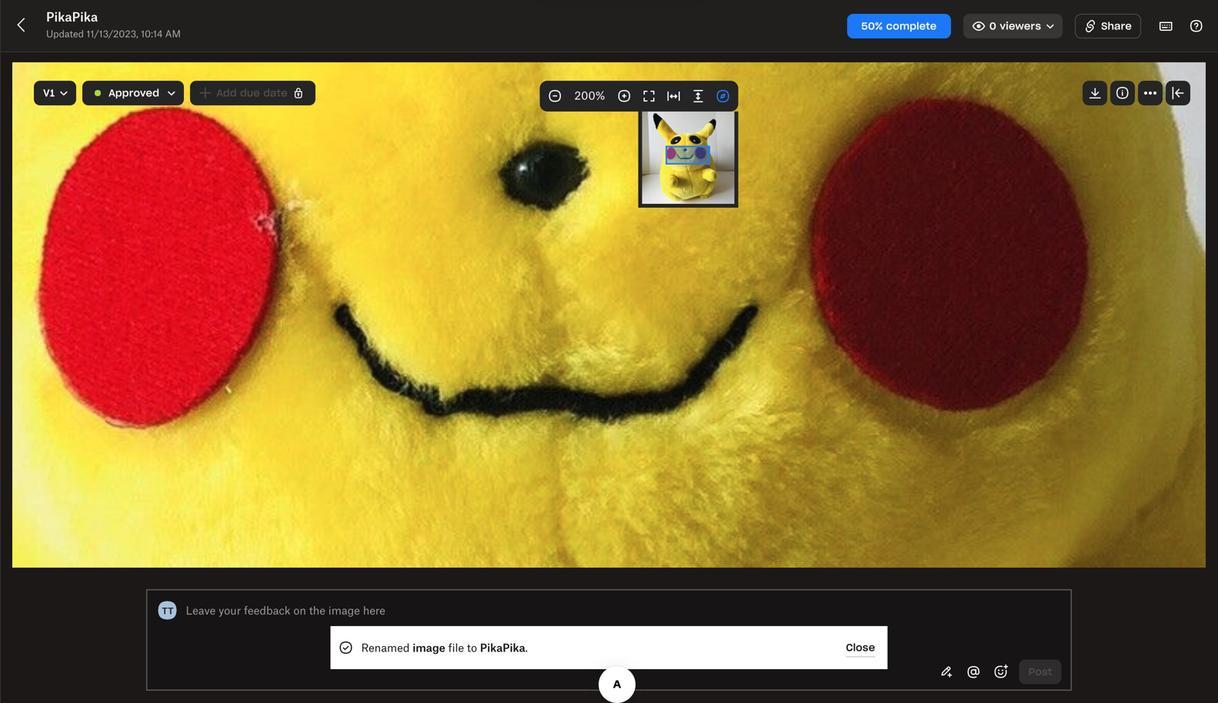 Task type: locate. For each thing, give the bounding box(es) containing it.
pikapika
[[46, 9, 98, 24], [480, 642, 525, 655]]

pikapika up updated
[[46, 9, 98, 24]]

image left file
[[413, 642, 446, 655]]

0 horizontal spatial pikapika
[[46, 9, 98, 24]]

50% complete button
[[847, 14, 951, 38]]

pikapika right the to
[[480, 642, 525, 655]]

pikapika updated 11/13/2023, 10:14 am
[[46, 9, 181, 40]]

tt
[[162, 606, 174, 617]]

None text field
[[186, 602, 1062, 619]]

am
[[165, 28, 181, 40]]

0 horizontal spatial image
[[328, 604, 360, 617]]

feedback
[[244, 604, 291, 617]]

renamed image file to pikapika .
[[361, 642, 528, 655]]

1 horizontal spatial image
[[413, 642, 446, 655]]

0 vertical spatial pikapika
[[46, 9, 98, 24]]

share
[[1102, 20, 1132, 32]]

approved button
[[82, 81, 184, 105]]

add emoji image
[[992, 663, 1010, 682]]

pikapika inside "pikapika updated 11/13/2023, 10:14 am"
[[46, 9, 98, 24]]

viewers
[[1000, 20, 1042, 32]]

1 horizontal spatial pikapika
[[480, 642, 525, 655]]

alert
[[331, 627, 888, 670]]

file
[[448, 642, 464, 655]]

.
[[525, 642, 528, 655]]

toggle fullscreen image
[[640, 87, 658, 105]]

10:14
[[141, 28, 163, 40]]

image right the
[[328, 604, 360, 617]]

image
[[328, 604, 360, 617], [413, 642, 446, 655]]

v1 button
[[34, 81, 76, 105]]

1 vertical spatial image
[[413, 642, 446, 655]]



Task type: describe. For each thing, give the bounding box(es) containing it.
0
[[990, 20, 997, 32]]

complete
[[886, 20, 937, 32]]

approved
[[109, 87, 159, 99]]

leave your feedback on the image here
[[186, 604, 386, 617]]

show drawing tools image
[[938, 663, 957, 682]]

1 vertical spatial pikapika
[[480, 642, 525, 655]]

fit to height image
[[689, 87, 708, 105]]

0 viewers
[[990, 20, 1042, 32]]

close
[[846, 641, 876, 654]]

keyboard shortcuts image
[[1157, 17, 1175, 35]]

updated
[[46, 28, 84, 40]]

fit to width image
[[665, 87, 683, 105]]

on
[[294, 604, 306, 617]]

11/13/2023,
[[86, 28, 138, 40]]

0 viewers button
[[964, 14, 1063, 38]]

your
[[219, 604, 241, 617]]

50%
[[862, 20, 883, 32]]

here
[[363, 604, 386, 617]]

to
[[467, 642, 477, 655]]

close button
[[846, 639, 876, 658]]

v1
[[43, 87, 55, 99]]

leave
[[186, 604, 216, 617]]

0 vertical spatial image
[[328, 604, 360, 617]]

alert containing renamed
[[331, 627, 888, 670]]

the
[[309, 604, 326, 617]]

image inside alert
[[413, 642, 446, 655]]

50% complete
[[862, 20, 937, 32]]

mention button image
[[965, 663, 983, 682]]

renamed
[[361, 642, 410, 655]]

share button
[[1075, 14, 1141, 38]]

show sidebar image
[[1169, 84, 1188, 102]]



Task type: vqa. For each thing, say whether or not it's contained in the screenshot.
VIEW
no



